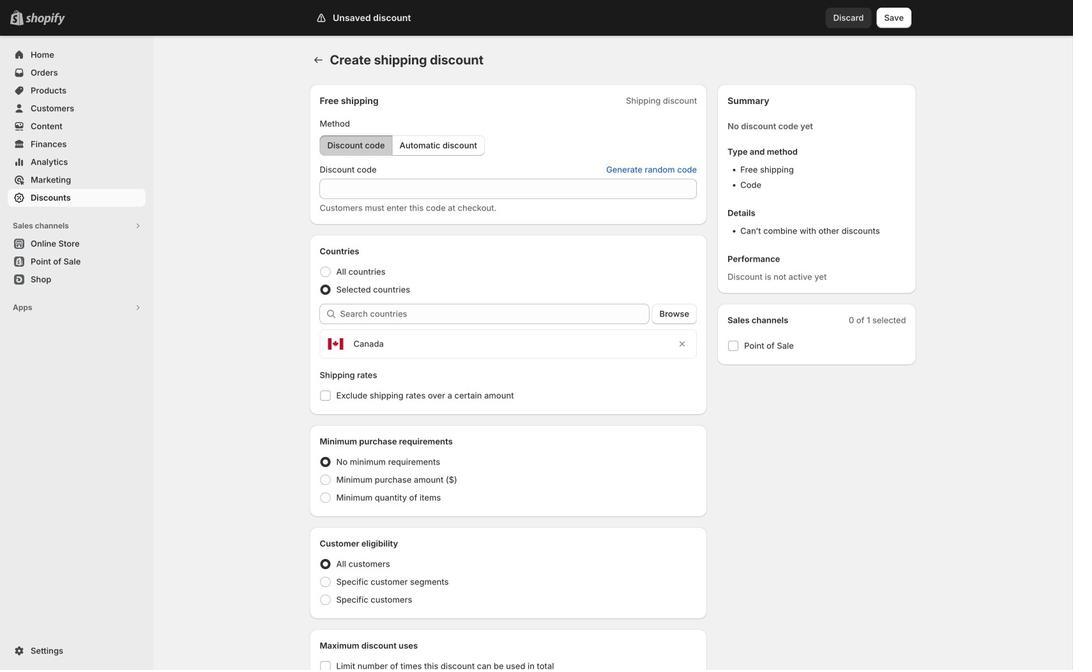 Task type: describe. For each thing, give the bounding box(es) containing it.
Search countries text field
[[340, 304, 649, 324]]



Task type: vqa. For each thing, say whether or not it's contained in the screenshot.
Shopify image
yes



Task type: locate. For each thing, give the bounding box(es) containing it.
None text field
[[320, 179, 697, 199]]

shopify image
[[26, 13, 65, 25]]



